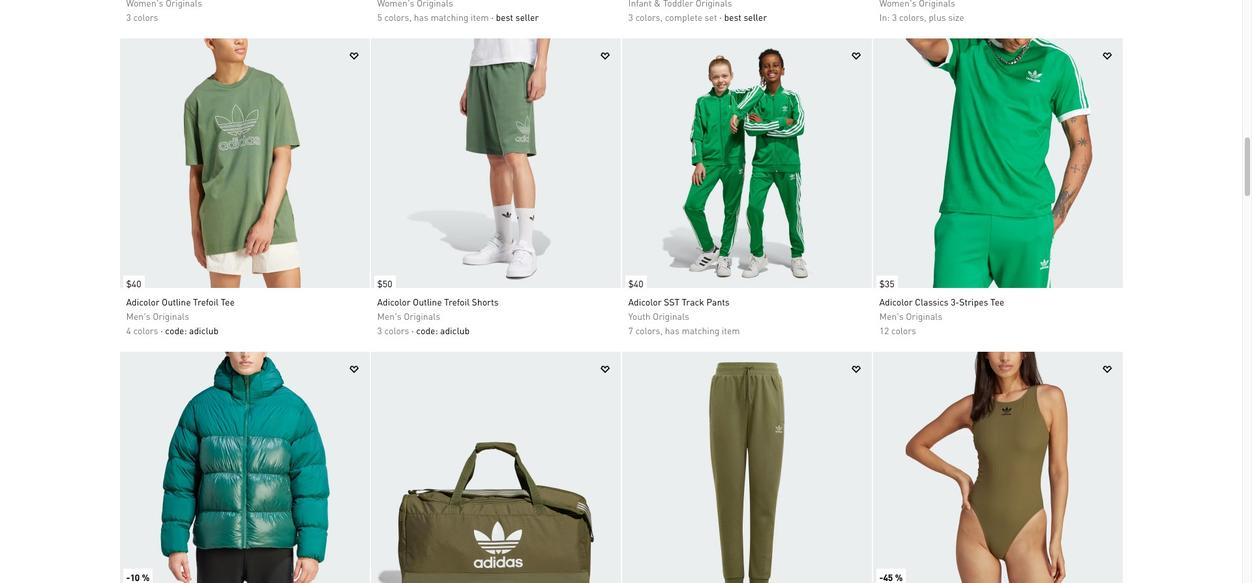 Task type: describe. For each thing, give the bounding box(es) containing it.
colors, inside adicolor sst track pants youth originals 7 colors, has matching item
[[636, 325, 663, 336]]

adicolor outline trefoil shorts men's originals 3 colors · code: adiclub
[[377, 296, 499, 336]]

$50
[[377, 278, 392, 290]]

code: for 4 colors
[[165, 325, 187, 336]]

adiclub for shorts
[[440, 325, 470, 336]]

3 inside "adicolor outline trefoil shorts men's originals 3 colors · code: adiclub"
[[377, 325, 382, 336]]

4
[[126, 325, 131, 336]]

-45 %
[[880, 572, 903, 584]]

adicolor for adicolor outline trefoil tee
[[126, 296, 160, 308]]

originals for 7
[[653, 310, 690, 322]]

stripes
[[960, 296, 989, 308]]

7
[[629, 325, 633, 336]]

$35
[[880, 278, 895, 290]]

3 colors
[[126, 11, 158, 23]]

· inside adicolor outline trefoil tee men's originals 4 colors · code: adiclub
[[160, 325, 163, 336]]

2 best from the left
[[724, 11, 742, 23]]

plus
[[929, 11, 946, 23]]

3 colors, complete set · best seller
[[629, 11, 767, 23]]

- for 10
[[126, 572, 130, 584]]

adicolor for adicolor outline trefoil shorts
[[377, 296, 411, 308]]

men's originals green adicolor classics 3-stripes tee image
[[873, 38, 1123, 288]]

3-
[[951, 296, 960, 308]]

$40 for adicolor outline trefoil tee
[[126, 278, 141, 290]]

youth
[[629, 310, 651, 322]]

pants
[[707, 296, 730, 308]]

in: 3 colors, plus size link
[[873, 0, 1123, 37]]

$40 link for adicolor outline trefoil tee
[[120, 269, 145, 291]]

5 colors, has matching item · best seller
[[377, 11, 539, 23]]

men's inside "adicolor classics 3-stripes tee men's originals 12 colors"
[[880, 310, 904, 322]]

% for -10 %
[[142, 572, 150, 584]]

men's for 4
[[126, 310, 151, 322]]

adicolor sst track pants youth originals 7 colors, has matching item
[[629, 296, 740, 336]]

item inside adicolor sst track pants youth originals 7 colors, has matching item
[[722, 325, 740, 336]]

adicolor classics 3-stripes tee men's originals 12 colors
[[880, 296, 1005, 336]]

in: 3 colors, plus size
[[880, 11, 965, 23]]

colors, inside "link"
[[899, 11, 927, 23]]

12
[[880, 325, 889, 336]]

sst
[[664, 296, 680, 308]]

2 seller from the left
[[744, 11, 767, 23]]

-45 % link
[[873, 563, 916, 584]]

$40 for adicolor sst track pants
[[629, 278, 644, 290]]

colors inside 3 colors link
[[133, 11, 158, 23]]

women's originals green duffel bag image
[[371, 352, 621, 584]]

colors inside "adicolor outline trefoil shorts men's originals 3 colors · code: adiclub"
[[384, 325, 409, 336]]

- for 45
[[880, 572, 884, 584]]

originals inside "adicolor classics 3-stripes tee men's originals 12 colors"
[[906, 310, 943, 322]]

adicolor outline trefoil tee men's originals 4 colors · code: adiclub
[[126, 296, 235, 336]]

colors inside adicolor outline trefoil tee men's originals 4 colors · code: adiclub
[[133, 325, 158, 336]]

has inside adicolor sst track pants youth originals 7 colors, has matching item
[[665, 325, 680, 336]]

in:
[[880, 11, 890, 23]]

1 seller from the left
[[516, 11, 539, 23]]

% for -45 %
[[895, 572, 903, 584]]

adiclub for tee
[[189, 325, 219, 336]]



Task type: locate. For each thing, give the bounding box(es) containing it.
-10 %
[[126, 572, 150, 584]]

3 men's from the left
[[880, 310, 904, 322]]

$50 link
[[371, 269, 396, 291]]

10
[[130, 572, 140, 584]]

2 - from the left
[[880, 572, 884, 584]]

2 originals from the left
[[404, 310, 440, 322]]

code: inside adicolor outline trefoil tee men's originals 4 colors · code: adiclub
[[165, 325, 187, 336]]

best
[[496, 11, 513, 23], [724, 11, 742, 23]]

2 adiclub from the left
[[440, 325, 470, 336]]

0 horizontal spatial trefoil
[[193, 296, 219, 308]]

%
[[142, 572, 150, 584], [895, 572, 903, 584]]

originals for 3
[[404, 310, 440, 322]]

1 men's from the left
[[126, 310, 151, 322]]

tee
[[221, 296, 235, 308], [991, 296, 1005, 308]]

adicolor down $50
[[377, 296, 411, 308]]

adicolor inside adicolor outline trefoil tee men's originals 4 colors · code: adiclub
[[126, 296, 160, 308]]

colors
[[133, 11, 158, 23], [133, 325, 158, 336], [384, 325, 409, 336], [892, 325, 917, 336]]

adicolor inside adicolor sst track pants youth originals 7 colors, has matching item
[[629, 296, 662, 308]]

0 horizontal spatial matching
[[431, 11, 469, 23]]

men's originals green adicolor outline trefoil tee image
[[120, 38, 370, 288]]

adiclub
[[189, 325, 219, 336], [440, 325, 470, 336]]

code: inside "adicolor outline trefoil shorts men's originals 3 colors · code: adiclub"
[[416, 325, 438, 336]]

matching
[[431, 11, 469, 23], [682, 325, 720, 336]]

originals inside adicolor outline trefoil tee men's originals 4 colors · code: adiclub
[[153, 310, 189, 322]]

0 horizontal spatial $40 link
[[120, 269, 145, 291]]

0 horizontal spatial -
[[126, 572, 130, 584]]

2 code: from the left
[[416, 325, 438, 336]]

has right 5
[[414, 11, 429, 23]]

0 horizontal spatial men's
[[126, 310, 151, 322]]

has down sst
[[665, 325, 680, 336]]

men's for 3
[[377, 310, 402, 322]]

- inside -45 % link
[[880, 572, 884, 584]]

youth originals green adicolor sst track pants image
[[622, 38, 872, 288]]

colors, right 5
[[384, 11, 412, 23]]

3 adicolor from the left
[[629, 296, 662, 308]]

men's
[[126, 310, 151, 322], [377, 310, 402, 322], [880, 310, 904, 322]]

originals for 4
[[153, 310, 189, 322]]

2 trefoil from the left
[[444, 296, 470, 308]]

size
[[949, 11, 965, 23]]

1 horizontal spatial matching
[[682, 325, 720, 336]]

trefoil inside adicolor outline trefoil tee men's originals 4 colors · code: adiclub
[[193, 296, 219, 308]]

45
[[884, 572, 893, 584]]

1 vertical spatial matching
[[682, 325, 720, 336]]

colors inside "adicolor classics 3-stripes tee men's originals 12 colors"
[[892, 325, 917, 336]]

-10 % link
[[120, 563, 173, 584]]

colors,
[[384, 11, 412, 23], [636, 11, 663, 23], [899, 11, 927, 23], [636, 325, 663, 336]]

2 $40 from the left
[[629, 278, 644, 290]]

$40 up youth
[[629, 278, 644, 290]]

3 originals from the left
[[653, 310, 690, 322]]

1 horizontal spatial -
[[880, 572, 884, 584]]

$40 up 4 at the bottom of the page
[[126, 278, 141, 290]]

$40 link up 4 at the bottom of the page
[[120, 269, 145, 291]]

originals
[[153, 310, 189, 322], [404, 310, 440, 322], [653, 310, 690, 322], [906, 310, 943, 322]]

% right 45
[[895, 572, 903, 584]]

men's originals green adicolor down regen hooded puffer jacket image
[[120, 352, 370, 584]]

men's down $50
[[377, 310, 402, 322]]

outline
[[162, 296, 191, 308], [413, 296, 442, 308]]

men's inside "adicolor outline trefoil shorts men's originals 3 colors · code: adiclub"
[[377, 310, 402, 322]]

1 % from the left
[[142, 572, 150, 584]]

1 best from the left
[[496, 11, 513, 23]]

trefoil inside "adicolor outline trefoil shorts men's originals 3 colors · code: adiclub"
[[444, 296, 470, 308]]

2 men's from the left
[[377, 310, 402, 322]]

1 horizontal spatial $40
[[629, 278, 644, 290]]

has
[[414, 11, 429, 23], [665, 325, 680, 336]]

1 horizontal spatial $40 link
[[622, 269, 647, 291]]

code: for 3 colors
[[416, 325, 438, 336]]

$40 link up youth
[[622, 269, 647, 291]]

0 horizontal spatial item
[[471, 11, 489, 23]]

1 tee from the left
[[221, 296, 235, 308]]

adicolor for adicolor sst track pants
[[629, 296, 662, 308]]

1 horizontal spatial has
[[665, 325, 680, 336]]

1 horizontal spatial tee
[[991, 296, 1005, 308]]

adicolor inside "adicolor outline trefoil shorts men's originals 3 colors · code: adiclub"
[[377, 296, 411, 308]]

code:
[[165, 325, 187, 336], [416, 325, 438, 336]]

1 horizontal spatial seller
[[744, 11, 767, 23]]

adicolor down $35
[[880, 296, 913, 308]]

1 vertical spatial has
[[665, 325, 680, 336]]

1 horizontal spatial code:
[[416, 325, 438, 336]]

classics
[[915, 296, 949, 308]]

1 vertical spatial item
[[722, 325, 740, 336]]

1 adicolor from the left
[[126, 296, 160, 308]]

adicolor
[[126, 296, 160, 308], [377, 296, 411, 308], [629, 296, 662, 308], [880, 296, 913, 308]]

1 originals from the left
[[153, 310, 189, 322]]

- inside -10 % link
[[126, 572, 130, 584]]

0 vertical spatial has
[[414, 11, 429, 23]]

0 vertical spatial item
[[471, 11, 489, 23]]

1 horizontal spatial trefoil
[[444, 296, 470, 308]]

tee inside adicolor outline trefoil tee men's originals 4 colors · code: adiclub
[[221, 296, 235, 308]]

4 originals from the left
[[906, 310, 943, 322]]

trefoil for shorts
[[444, 296, 470, 308]]

0 horizontal spatial seller
[[516, 11, 539, 23]]

-
[[126, 572, 130, 584], [880, 572, 884, 584]]

1 horizontal spatial item
[[722, 325, 740, 336]]

adiclub inside "adicolor outline trefoil shorts men's originals 3 colors · code: adiclub"
[[440, 325, 470, 336]]

0 horizontal spatial code:
[[165, 325, 187, 336]]

0 horizontal spatial %
[[142, 572, 150, 584]]

1 horizontal spatial outline
[[413, 296, 442, 308]]

1 trefoil from the left
[[193, 296, 219, 308]]

trefoil
[[193, 296, 219, 308], [444, 296, 470, 308]]

0 horizontal spatial $40
[[126, 278, 141, 290]]

women's originals green adicolor rib swimsuit image
[[873, 352, 1123, 584]]

adicolor up 4 at the bottom of the page
[[126, 296, 160, 308]]

2 tee from the left
[[991, 296, 1005, 308]]

adicolor for adicolor classics 3-stripes tee
[[880, 296, 913, 308]]

adicolor up youth
[[629, 296, 662, 308]]

0 horizontal spatial has
[[414, 11, 429, 23]]

·
[[491, 11, 494, 23], [720, 11, 722, 23], [160, 325, 163, 336], [412, 325, 414, 336]]

$40
[[126, 278, 141, 290], [629, 278, 644, 290]]

2 $40 link from the left
[[622, 269, 647, 291]]

0 horizontal spatial outline
[[162, 296, 191, 308]]

youth originals green adicolor pants image
[[622, 352, 872, 584]]

outline for 4 colors
[[162, 296, 191, 308]]

adiclub inside adicolor outline trefoil tee men's originals 4 colors · code: adiclub
[[189, 325, 219, 336]]

5
[[377, 11, 382, 23]]

men's originals green adicolor outline trefoil shorts image
[[371, 38, 621, 288]]

matching inside adicolor sst track pants youth originals 7 colors, has matching item
[[682, 325, 720, 336]]

1 $40 link from the left
[[120, 269, 145, 291]]

1 horizontal spatial men's
[[377, 310, 402, 322]]

2 outline from the left
[[413, 296, 442, 308]]

1 horizontal spatial best
[[724, 11, 742, 23]]

3
[[126, 11, 131, 23], [629, 11, 633, 23], [892, 11, 897, 23], [377, 325, 382, 336]]

item
[[471, 11, 489, 23], [722, 325, 740, 336]]

track
[[682, 296, 704, 308]]

trefoil for tee
[[193, 296, 219, 308]]

2 horizontal spatial men's
[[880, 310, 904, 322]]

$40 link for adicolor sst track pants
[[622, 269, 647, 291]]

$35 link
[[873, 269, 898, 291]]

originals inside adicolor sst track pants youth originals 7 colors, has matching item
[[653, 310, 690, 322]]

2 adicolor from the left
[[377, 296, 411, 308]]

seller
[[516, 11, 539, 23], [744, 11, 767, 23]]

0 horizontal spatial adiclub
[[189, 325, 219, 336]]

outline inside adicolor outline trefoil tee men's originals 4 colors · code: adiclub
[[162, 296, 191, 308]]

outline for 3 colors
[[413, 296, 442, 308]]

men's up 12
[[880, 310, 904, 322]]

1 horizontal spatial %
[[895, 572, 903, 584]]

3 colors link
[[120, 0, 370, 37]]

colors, left complete at the right
[[636, 11, 663, 23]]

1 outline from the left
[[162, 296, 191, 308]]

1 - from the left
[[126, 572, 130, 584]]

0 vertical spatial matching
[[431, 11, 469, 23]]

adicolor inside "adicolor classics 3-stripes tee men's originals 12 colors"
[[880, 296, 913, 308]]

men's inside adicolor outline trefoil tee men's originals 4 colors · code: adiclub
[[126, 310, 151, 322]]

% right 10
[[142, 572, 150, 584]]

1 $40 from the left
[[126, 278, 141, 290]]

complete
[[665, 11, 703, 23]]

outline inside "adicolor outline trefoil shorts men's originals 3 colors · code: adiclub"
[[413, 296, 442, 308]]

4 adicolor from the left
[[880, 296, 913, 308]]

1 adiclub from the left
[[189, 325, 219, 336]]

originals inside "adicolor outline trefoil shorts men's originals 3 colors · code: adiclub"
[[404, 310, 440, 322]]

colors, left plus
[[899, 11, 927, 23]]

shorts
[[472, 296, 499, 308]]

2 % from the left
[[895, 572, 903, 584]]

1 code: from the left
[[165, 325, 187, 336]]

colors, down youth
[[636, 325, 663, 336]]

· inside "adicolor outline trefoil shorts men's originals 3 colors · code: adiclub"
[[412, 325, 414, 336]]

$40 link
[[120, 269, 145, 291], [622, 269, 647, 291]]

men's up 4 at the bottom of the page
[[126, 310, 151, 322]]

set
[[705, 11, 717, 23]]

0 horizontal spatial tee
[[221, 296, 235, 308]]

3 inside "link"
[[892, 11, 897, 23]]

tee inside "adicolor classics 3-stripes tee men's originals 12 colors"
[[991, 296, 1005, 308]]

1 horizontal spatial adiclub
[[440, 325, 470, 336]]

0 horizontal spatial best
[[496, 11, 513, 23]]



Task type: vqa. For each thing, say whether or not it's contained in the screenshot.
the
no



